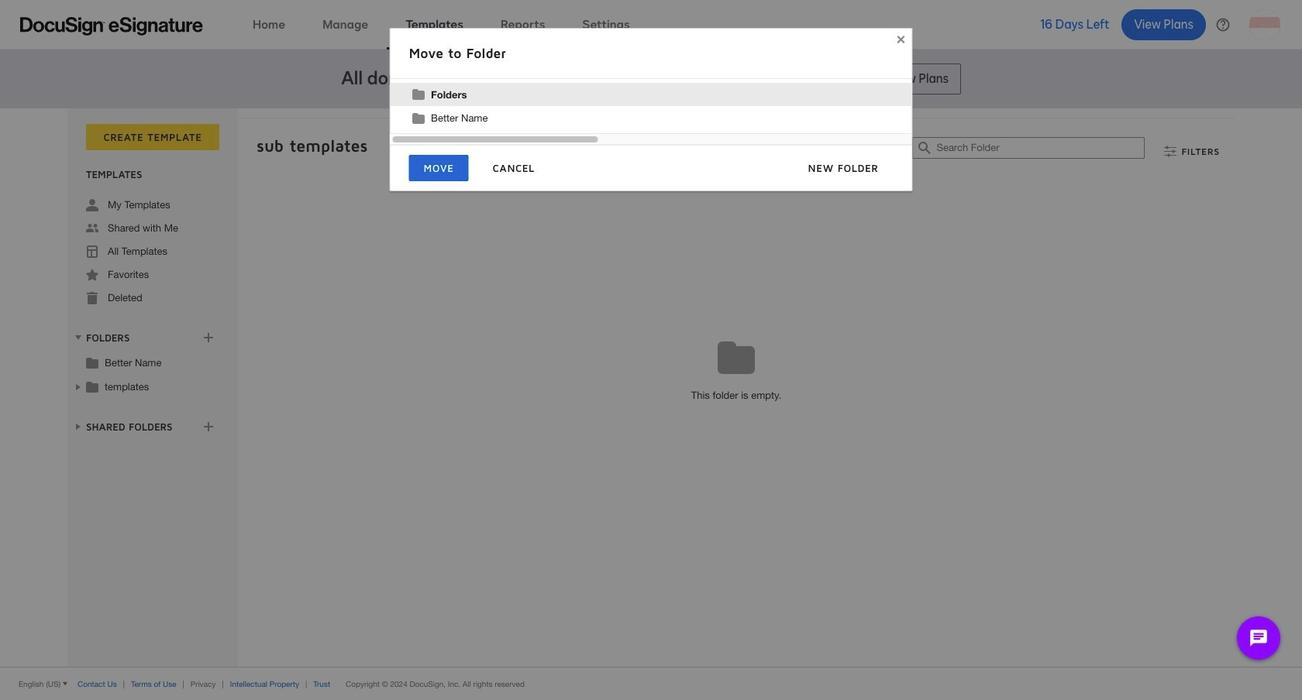 Task type: describe. For each thing, give the bounding box(es) containing it.
docusign esignature image
[[20, 17, 203, 35]]

Search Folder text field
[[937, 138, 1145, 158]]

shared image
[[86, 222, 98, 235]]

user image
[[86, 199, 98, 212]]

templates image
[[86, 246, 98, 258]]

1 folder image from the top
[[86, 357, 98, 369]]

trash image
[[86, 292, 98, 305]]

2 folder image from the top
[[86, 381, 98, 393]]



Task type: locate. For each thing, give the bounding box(es) containing it.
view folders image
[[72, 332, 85, 344]]

more info region
[[0, 667, 1302, 701]]

star filled image
[[86, 269, 98, 281]]

0 vertical spatial folder image
[[86, 357, 98, 369]]

folder image
[[86, 357, 98, 369], [86, 381, 98, 393]]

1 vertical spatial folder image
[[86, 381, 98, 393]]



Task type: vqa. For each thing, say whether or not it's contained in the screenshot.
generic name image
no



